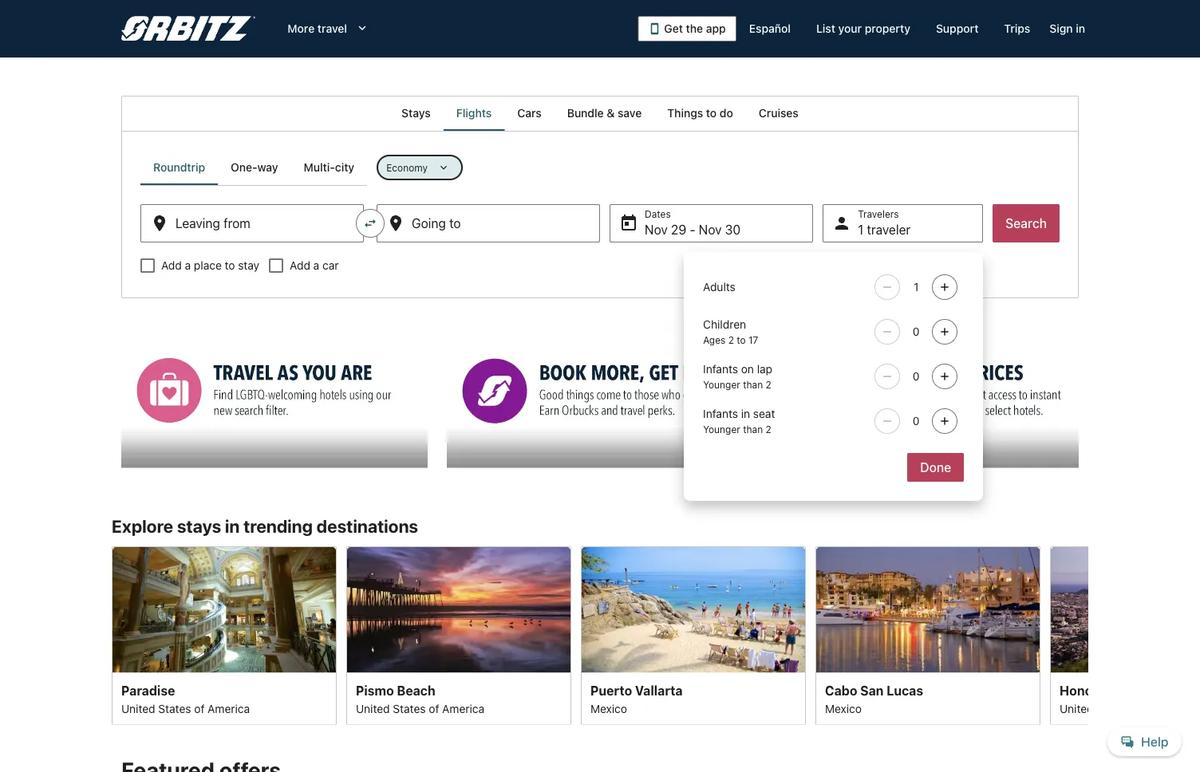 Task type: vqa. For each thing, say whether or not it's contained in the screenshot.
2 in the infants in seat younger than 2
yes



Task type: locate. For each thing, give the bounding box(es) containing it.
infants left on
[[703, 363, 738, 376]]

1 horizontal spatial in
[[741, 408, 751, 421]]

younger inside infants in seat younger than 2
[[703, 424, 741, 435]]

to for children ages 2 to 17
[[737, 334, 746, 346]]

save
[[618, 107, 642, 120]]

1 a from the left
[[185, 259, 191, 272]]

on
[[741, 363, 754, 376]]

2 horizontal spatial to
[[737, 334, 746, 346]]

states inside pismo beach united states of america
[[393, 702, 426, 715]]

search button
[[993, 204, 1060, 243]]

a
[[185, 259, 191, 272], [313, 259, 320, 272]]

0 vertical spatial 2
[[729, 334, 734, 346]]

united inside paradise united states of america
[[121, 702, 155, 715]]

1 younger from the top
[[703, 379, 741, 390]]

1 horizontal spatial a
[[313, 259, 320, 272]]

17
[[749, 334, 759, 346]]

of for honolulu
[[1133, 702, 1143, 715]]

0 horizontal spatial mexico
[[591, 702, 627, 715]]

mexico down cabo at the bottom of the page
[[825, 702, 862, 715]]

0 horizontal spatial states
[[158, 702, 191, 715]]

infants inside infants on lap younger than 2
[[703, 363, 738, 376]]

infants
[[703, 363, 738, 376], [703, 408, 738, 421]]

1 vertical spatial infants
[[703, 408, 738, 421]]

2 than from the top
[[743, 424, 763, 435]]

things to do
[[668, 107, 733, 120]]

nov right -
[[699, 222, 722, 237]]

paradise united states of america
[[121, 683, 250, 715]]

2 states from the left
[[393, 702, 426, 715]]

than inside infants on lap younger than 2
[[743, 379, 763, 390]]

1 horizontal spatial nov
[[699, 222, 722, 237]]

2 a from the left
[[313, 259, 320, 272]]

0 horizontal spatial america
[[208, 702, 250, 715]]

multi-city
[[304, 161, 355, 174]]

2 inside children ages 2 to 17
[[729, 334, 734, 346]]

0 horizontal spatial add
[[161, 259, 182, 272]]

younger up infants in seat younger than 2
[[703, 379, 741, 390]]

1 horizontal spatial united
[[356, 702, 390, 715]]

2 infants from the top
[[703, 408, 738, 421]]

in inside infants in seat younger than 2
[[741, 408, 751, 421]]

español
[[749, 22, 791, 35]]

of inside honolulu united states of america
[[1133, 702, 1143, 715]]

younger
[[703, 379, 741, 390], [703, 424, 741, 435]]

add for add a car
[[290, 259, 310, 272]]

0 vertical spatial in
[[1076, 22, 1086, 35]]

2 down children
[[729, 334, 734, 346]]

younger down infants on lap younger than 2
[[703, 424, 741, 435]]

nov
[[645, 222, 668, 237], [699, 222, 722, 237]]

than down on
[[743, 379, 763, 390]]

your
[[839, 22, 862, 35]]

1 vertical spatial to
[[225, 259, 235, 272]]

0 horizontal spatial nov
[[645, 222, 668, 237]]

a for car
[[313, 259, 320, 272]]

than inside infants in seat younger than 2
[[743, 424, 763, 435]]

increase the number of adults image
[[936, 281, 955, 294]]

2 horizontal spatial states
[[1097, 702, 1130, 715]]

show next card image
[[1079, 627, 1098, 646]]

0 vertical spatial than
[[743, 379, 763, 390]]

do
[[720, 107, 733, 120]]

1 horizontal spatial add
[[290, 259, 310, 272]]

america inside honolulu united states of america
[[1147, 702, 1189, 715]]

2 younger from the top
[[703, 424, 741, 435]]

america
[[208, 702, 250, 715], [442, 702, 485, 715], [1147, 702, 1189, 715]]

mexico
[[591, 702, 627, 715], [825, 702, 862, 715]]

2 down lap
[[766, 379, 772, 390]]

1 add from the left
[[161, 259, 182, 272]]

united for paradise
[[121, 702, 155, 715]]

puerto
[[591, 683, 632, 698]]

1 horizontal spatial states
[[393, 702, 426, 715]]

2 vertical spatial 2
[[766, 424, 772, 435]]

add a place to stay
[[161, 259, 260, 272]]

to
[[706, 107, 717, 120], [225, 259, 235, 272], [737, 334, 746, 346]]

explore
[[112, 516, 173, 537]]

sign in button
[[1044, 14, 1092, 43]]

1 vertical spatial younger
[[703, 424, 741, 435]]

0 horizontal spatial in
[[225, 516, 240, 537]]

3 of from the left
[[1133, 702, 1143, 715]]

1 traveler button
[[823, 204, 984, 243]]

in right sign on the top right of page
[[1076, 22, 1086, 35]]

0 vertical spatial infants
[[703, 363, 738, 376]]

united down honolulu
[[1060, 702, 1094, 715]]

way
[[257, 161, 278, 174]]

tab list
[[121, 96, 1079, 131], [141, 150, 367, 185]]

2 add from the left
[[290, 259, 310, 272]]

trips
[[1005, 22, 1031, 35]]

1 horizontal spatial america
[[442, 702, 485, 715]]

infants for infants in seat
[[703, 408, 738, 421]]

united inside honolulu united states of america
[[1060, 702, 1094, 715]]

0 horizontal spatial to
[[225, 259, 235, 272]]

beach
[[397, 683, 436, 698]]

1 united from the left
[[121, 702, 155, 715]]

0 horizontal spatial a
[[185, 259, 191, 272]]

to for add a place to stay
[[225, 259, 235, 272]]

than for in
[[743, 424, 763, 435]]

to left do
[[706, 107, 717, 120]]

younger for infants on lap
[[703, 379, 741, 390]]

puerto vallarta mexico
[[591, 683, 683, 715]]

swap origin and destination values image
[[363, 216, 378, 231]]

than down seat
[[743, 424, 763, 435]]

states
[[158, 702, 191, 715], [393, 702, 426, 715], [1097, 702, 1130, 715]]

1 vertical spatial tab list
[[141, 150, 367, 185]]

1 vertical spatial in
[[741, 408, 751, 421]]

stays
[[402, 107, 431, 120]]

in
[[1076, 22, 1086, 35], [741, 408, 751, 421], [225, 516, 240, 537]]

stays link
[[389, 96, 444, 131]]

states inside paradise united states of america
[[158, 702, 191, 715]]

30
[[725, 222, 741, 237]]

in right stays
[[225, 516, 240, 537]]

bundle & save
[[567, 107, 642, 120]]

cars
[[518, 107, 542, 120]]

to left 17
[[737, 334, 746, 346]]

states down honolulu
[[1097, 702, 1130, 715]]

2 horizontal spatial in
[[1076, 22, 1086, 35]]

united down pismo
[[356, 702, 390, 715]]

1 than from the top
[[743, 379, 763, 390]]

cruises
[[759, 107, 799, 120]]

1 of from the left
[[194, 702, 205, 715]]

1 vertical spatial 2
[[766, 379, 772, 390]]

1 horizontal spatial to
[[706, 107, 717, 120]]

bundle & save link
[[555, 96, 655, 131]]

mexico inside cabo san lucas mexico
[[825, 702, 862, 715]]

2 horizontal spatial america
[[1147, 702, 1189, 715]]

add for add a place to stay
[[161, 259, 182, 272]]

to inside children ages 2 to 17
[[737, 334, 746, 346]]

in left seat
[[741, 408, 751, 421]]

of
[[194, 702, 205, 715], [429, 702, 439, 715], [1133, 702, 1143, 715]]

increase the number of infants in seat image
[[936, 415, 955, 428]]

of for paradise
[[194, 702, 205, 715]]

2 inside infants in seat younger than 2
[[766, 424, 772, 435]]

in for infants
[[741, 408, 751, 421]]

2 horizontal spatial of
[[1133, 702, 1143, 715]]

more travel
[[288, 22, 347, 35]]

a left place at the left top of the page
[[185, 259, 191, 272]]

1 infants from the top
[[703, 363, 738, 376]]

0 horizontal spatial united
[[121, 702, 155, 715]]

infants down infants on lap younger than 2
[[703, 408, 738, 421]]

0 vertical spatial to
[[706, 107, 717, 120]]

infants inside infants in seat younger than 2
[[703, 408, 738, 421]]

america inside paradise united states of america
[[208, 702, 250, 715]]

show previous card image
[[102, 627, 121, 646]]

2 united from the left
[[356, 702, 390, 715]]

roundtrip
[[153, 161, 205, 174]]

roundtrip link
[[141, 150, 218, 185]]

3 united from the left
[[1060, 702, 1094, 715]]

states down beach
[[393, 702, 426, 715]]

3 states from the left
[[1097, 702, 1130, 715]]

2 america from the left
[[442, 702, 485, 715]]

3 america from the left
[[1147, 702, 1189, 715]]

2 mexico from the left
[[825, 702, 862, 715]]

cabo
[[825, 683, 858, 698]]

lap
[[757, 363, 773, 376]]

2 horizontal spatial united
[[1060, 702, 1094, 715]]

app
[[706, 22, 726, 35]]

united down paradise
[[121, 702, 155, 715]]

states down paradise
[[158, 702, 191, 715]]

2
[[729, 334, 734, 346], [766, 379, 772, 390], [766, 424, 772, 435]]

orbitz logo image
[[121, 16, 256, 42]]

1 horizontal spatial of
[[429, 702, 439, 715]]

of inside paradise united states of america
[[194, 702, 205, 715]]

cars link
[[505, 96, 555, 131]]

1 mexico from the left
[[591, 702, 627, 715]]

search
[[1006, 216, 1047, 231]]

than
[[743, 379, 763, 390], [743, 424, 763, 435]]

2 vertical spatial to
[[737, 334, 746, 346]]

states inside honolulu united states of america
[[1097, 702, 1130, 715]]

1 vertical spatial than
[[743, 424, 763, 435]]

add left place at the left top of the page
[[161, 259, 182, 272]]

younger inside infants on lap younger than 2
[[703, 379, 741, 390]]

one-way link
[[218, 150, 291, 185]]

2 of from the left
[[429, 702, 439, 715]]

travel
[[318, 22, 347, 35]]

0 vertical spatial younger
[[703, 379, 741, 390]]

nov left 29
[[645, 222, 668, 237]]

explore stays in trending destinations
[[112, 516, 418, 537]]

sign
[[1050, 22, 1073, 35]]

united inside pismo beach united states of america
[[356, 702, 390, 715]]

done
[[921, 460, 952, 475]]

2 inside infants on lap younger than 2
[[766, 379, 772, 390]]

2 for on
[[766, 379, 772, 390]]

1 america from the left
[[208, 702, 250, 715]]

of inside pismo beach united states of america
[[429, 702, 439, 715]]

to left stay
[[225, 259, 235, 272]]

1 horizontal spatial mexico
[[825, 702, 862, 715]]

america inside pismo beach united states of america
[[442, 702, 485, 715]]

2 down seat
[[766, 424, 772, 435]]

0 vertical spatial tab list
[[121, 96, 1079, 131]]

get
[[665, 22, 683, 35]]

economy button
[[377, 155, 463, 180]]

destinations
[[317, 516, 418, 537]]

a left car
[[313, 259, 320, 272]]

in inside dropdown button
[[1076, 22, 1086, 35]]

0 horizontal spatial of
[[194, 702, 205, 715]]

1 states from the left
[[158, 702, 191, 715]]

add
[[161, 259, 182, 272], [290, 259, 310, 272]]

-
[[690, 222, 696, 237]]

add left car
[[290, 259, 310, 272]]

mexico down puerto
[[591, 702, 627, 715]]

states for paradise
[[158, 702, 191, 715]]



Task type: describe. For each thing, give the bounding box(es) containing it.
paradise
[[121, 683, 175, 698]]

support
[[936, 22, 979, 35]]

makiki - lower punchbowl - tantalus showing landscape views, a sunset and a city image
[[1051, 547, 1201, 673]]

tab list containing roundtrip
[[141, 150, 367, 185]]

1 traveler
[[858, 222, 911, 237]]

support link
[[924, 14, 992, 43]]

younger for infants in seat
[[703, 424, 741, 435]]

stays
[[177, 516, 221, 537]]

list
[[817, 22, 836, 35]]

list your property
[[817, 22, 911, 35]]

decrease the number of infants in seat image
[[878, 415, 897, 428]]

the
[[686, 22, 703, 35]]

get the app
[[665, 22, 726, 35]]

honolulu united states of america
[[1060, 683, 1189, 715]]

decrease the number of adults image
[[878, 281, 897, 294]]

trending
[[244, 516, 313, 537]]

bundle
[[567, 107, 604, 120]]

economy
[[387, 162, 428, 173]]

decrease the number of children image
[[878, 326, 897, 338]]

america for paradise
[[208, 702, 250, 715]]

español button
[[737, 14, 804, 43]]

done button
[[908, 453, 964, 482]]

download the app button image
[[649, 22, 661, 35]]

vallarta
[[635, 683, 683, 698]]

get the app link
[[638, 16, 737, 42]]

things
[[668, 107, 703, 120]]

states for honolulu
[[1097, 702, 1130, 715]]

honolulu
[[1060, 683, 1116, 698]]

children ages 2 to 17
[[703, 318, 759, 346]]

than for on
[[743, 379, 763, 390]]

increase the number of children image
[[936, 326, 955, 338]]

2 for in
[[766, 424, 772, 435]]

cruises link
[[746, 96, 812, 131]]

trips link
[[992, 14, 1044, 43]]

seat
[[754, 408, 776, 421]]

traveler
[[867, 222, 911, 237]]

decrease the number of infants on lap image
[[878, 370, 897, 383]]

las vegas featuring interior views image
[[112, 547, 337, 673]]

1
[[858, 222, 864, 237]]

1 nov from the left
[[645, 222, 668, 237]]

america for honolulu
[[1147, 702, 1189, 715]]

one-way
[[231, 161, 278, 174]]

in for sign
[[1076, 22, 1086, 35]]

city
[[335, 161, 355, 174]]

flights
[[456, 107, 492, 120]]

cabo san lucas mexico
[[825, 683, 924, 715]]

multi-city link
[[291, 150, 367, 185]]

mexico inside puerto vallarta mexico
[[591, 702, 627, 715]]

multi-
[[304, 161, 335, 174]]

place
[[194, 259, 222, 272]]

marina cabo san lucas which includes a marina, a coastal town and night scenes image
[[816, 547, 1041, 673]]

infants on lap younger than 2
[[703, 363, 773, 390]]

explore stays in trending destinations main content
[[0, 96, 1201, 773]]

property
[[865, 22, 911, 35]]

add a car
[[290, 259, 339, 272]]

2 nov from the left
[[699, 222, 722, 237]]

&
[[607, 107, 615, 120]]

more travel button
[[275, 14, 382, 43]]

tab list containing stays
[[121, 96, 1079, 131]]

more
[[288, 22, 315, 35]]

a for place
[[185, 259, 191, 272]]

pismo beach featuring a sunset, views and tropical scenes image
[[346, 547, 572, 673]]

lucas
[[887, 683, 924, 698]]

adults
[[703, 281, 736, 294]]

increase the number of infants on lap image
[[936, 370, 955, 383]]

puerto vallarta showing a beach, general coastal views and kayaking or canoeing image
[[581, 547, 806, 673]]

infants for infants on lap
[[703, 363, 738, 376]]

car
[[323, 259, 339, 272]]

sign in
[[1050, 22, 1086, 35]]

2 vertical spatial in
[[225, 516, 240, 537]]

ages
[[703, 334, 726, 346]]

nov 29 - nov 30 button
[[610, 204, 814, 243]]

san
[[861, 683, 884, 698]]

infants in seat younger than 2
[[703, 408, 776, 435]]

29
[[671, 222, 687, 237]]

things to do link
[[655, 96, 746, 131]]

pismo
[[356, 683, 394, 698]]

flights link
[[444, 96, 505, 131]]

one-
[[231, 161, 257, 174]]

stay
[[238, 259, 260, 272]]

pismo beach united states of america
[[356, 683, 485, 715]]

children
[[703, 318, 746, 331]]

list your property link
[[804, 14, 924, 43]]

united for honolulu
[[1060, 702, 1094, 715]]

nov 29 - nov 30
[[645, 222, 741, 237]]



